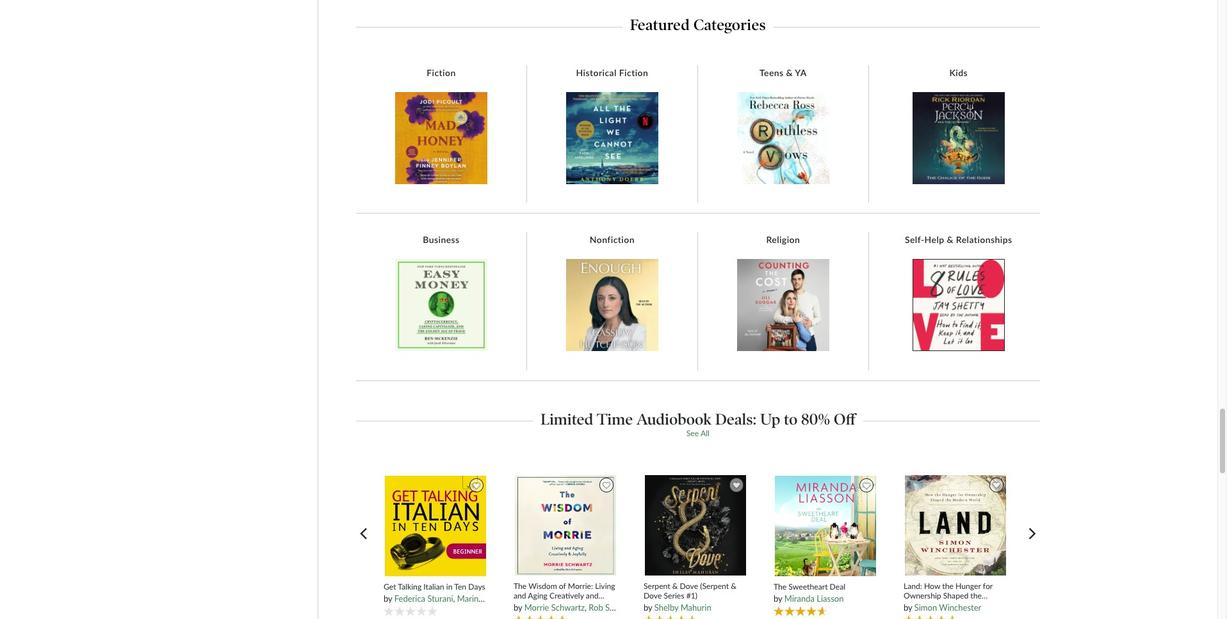 Task type: vqa. For each thing, say whether or not it's contained in the screenshot.
Teens & YA
yes



Task type: locate. For each thing, give the bounding box(es) containing it.
simon winchester link
[[914, 604, 981, 614]]

0 horizontal spatial fiction
[[427, 67, 456, 78]]

shaped
[[943, 592, 969, 602]]

0 horizontal spatial and
[[514, 592, 526, 602]]

&
[[786, 67, 793, 78], [947, 235, 954, 246], [672, 582, 678, 592], [731, 582, 737, 592]]

historical fiction link
[[570, 67, 655, 78]]

the
[[514, 582, 527, 592], [774, 583, 787, 592]]

help
[[925, 235, 944, 246]]

the wisdom of morrie: living and aging creatively and joyfully link
[[514, 582, 618, 611]]

by down get
[[384, 594, 392, 605]]

1 horizontal spatial and
[[586, 592, 599, 602]]

self-help & relationships
[[905, 235, 1012, 246]]

historical fiction image
[[566, 92, 658, 184]]

ya
[[795, 67, 807, 78]]

by
[[384, 594, 392, 605], [774, 594, 782, 605], [514, 604, 522, 614], [644, 604, 652, 614], [904, 604, 912, 614]]

, down ten
[[453, 594, 455, 605]]

by left "miranda"
[[774, 594, 782, 605]]

and up rob
[[586, 592, 599, 602]]

see
[[686, 429, 699, 439]]

dove up #1)
[[680, 582, 698, 592]]

land: how the hunger for ownership shaped the modern world link
[[904, 582, 1008, 611]]

joyfully
[[514, 602, 540, 611]]

by simon winchester
[[904, 604, 981, 614]]

1 horizontal spatial schwartz
[[605, 604, 639, 614]]

(serpent
[[700, 582, 729, 592]]

, inside get talking italian in ten days by federica sturani , marina guarnieri
[[453, 594, 455, 605]]

1 horizontal spatial fiction
[[619, 67, 648, 78]]

relationships
[[956, 235, 1012, 246]]

the sweetheart deal image
[[774, 476, 877, 578]]

,
[[453, 594, 455, 605], [585, 604, 587, 614]]

& right (serpent at the bottom right
[[731, 582, 737, 592]]

the
[[942, 582, 954, 592], [971, 592, 982, 602]]

1 horizontal spatial the
[[774, 583, 787, 592]]

the up shaped
[[942, 582, 954, 592]]

religion link
[[760, 235, 807, 246]]

featured categories
[[630, 16, 766, 34]]

land: how the hunger for ownership shaped the modern world image
[[904, 475, 1007, 578]]

0 horizontal spatial the
[[514, 582, 527, 592]]

the down hunger
[[971, 592, 982, 602]]

by left simon
[[904, 604, 912, 614]]

and
[[514, 592, 526, 602], [586, 592, 599, 602]]

get talking italian in ten days by federica sturani , marina guarnieri
[[384, 583, 519, 605]]

religion image
[[737, 260, 829, 352]]

in
[[446, 583, 452, 592]]

nonfiction image
[[566, 260, 658, 352]]

the for liasson
[[774, 583, 787, 592]]

for
[[983, 582, 993, 592]]

kids image
[[913, 92, 1005, 184]]

off
[[834, 410, 856, 429]]

by left 'shelby'
[[644, 604, 652, 614]]

& right help on the right
[[947, 235, 954, 246]]

1 the from the left
[[514, 582, 527, 592]]

schwartz
[[551, 604, 585, 614], [605, 604, 639, 614]]

1 horizontal spatial dove
[[680, 582, 698, 592]]

the inside the wisdom of morrie: living and aging creatively and joyfully
[[514, 582, 527, 592]]

, left rob
[[585, 604, 587, 614]]

2 the from the left
[[774, 583, 787, 592]]

0 horizontal spatial ,
[[453, 594, 455, 605]]

and up joyfully
[[514, 592, 526, 602]]

2 and from the left
[[586, 592, 599, 602]]

the up "miranda"
[[774, 583, 787, 592]]

schwartz right rob
[[605, 604, 639, 614]]

0 horizontal spatial schwartz
[[551, 604, 585, 614]]

talking
[[398, 583, 422, 592]]

rob schwartz link
[[589, 604, 639, 614]]

& up the series
[[672, 582, 678, 592]]

2 schwartz from the left
[[605, 604, 639, 614]]

by inside get talking italian in ten days by federica sturani , marina guarnieri
[[384, 594, 392, 605]]

the wisdom of morrie: living and aging creatively and joyfully image
[[514, 475, 617, 578]]

get talking italian in ten days image
[[384, 476, 487, 578]]

dove
[[680, 582, 698, 592], [644, 592, 662, 602]]

serpent & dove (serpent & dove series #1) by shelby mahurin
[[644, 582, 737, 614]]

morrie:
[[568, 582, 593, 592]]

marina guarnieri link
[[457, 594, 519, 605]]

get talking italian in ten days link
[[384, 583, 488, 593]]

miranda liasson link
[[784, 594, 844, 605]]

self-help & relationships image
[[913, 260, 1005, 352]]

self-
[[905, 235, 925, 246]]

deals:
[[715, 410, 756, 429]]

schwartz down creatively at the left of the page
[[551, 604, 585, 614]]

shelby mahurin link
[[654, 604, 711, 614]]

teens & ya link
[[753, 67, 813, 78]]

80%
[[801, 410, 830, 429]]

the up joyfully
[[514, 582, 527, 592]]

wisdom
[[529, 582, 557, 592]]

dove down serpent
[[644, 592, 662, 602]]

creatively
[[550, 592, 584, 602]]

fiction
[[427, 67, 456, 78], [619, 67, 648, 78]]

aging
[[528, 592, 548, 602]]

the inside the sweetheart deal by miranda liasson
[[774, 583, 787, 592]]

& left ya on the right of the page
[[786, 67, 793, 78]]

business link
[[416, 235, 466, 246]]

marina
[[457, 594, 483, 605]]

sturani
[[427, 594, 453, 605]]



Task type: describe. For each thing, give the bounding box(es) containing it.
#1)
[[686, 592, 698, 602]]

1 horizontal spatial the
[[971, 592, 982, 602]]

guarnieri
[[485, 594, 519, 605]]

business image
[[395, 260, 487, 352]]

liasson
[[817, 594, 844, 605]]

all
[[701, 429, 710, 439]]

mahurin
[[681, 604, 711, 614]]

& inside "link"
[[786, 67, 793, 78]]

morrie schwartz link
[[524, 604, 585, 614]]

simon
[[914, 604, 937, 614]]

the sweetheart deal link
[[774, 583, 878, 593]]

limited
[[541, 410, 593, 429]]

the wisdom of morrie: living and aging creatively and joyfully
[[514, 582, 615, 611]]

1 fiction from the left
[[427, 67, 456, 78]]

featured
[[630, 16, 690, 34]]

winchester
[[939, 604, 981, 614]]

by left morrie
[[514, 604, 522, 614]]

by inside the sweetheart deal by miranda liasson
[[774, 594, 782, 605]]

limited time audiobook deals: up to 80% off see all
[[541, 410, 856, 439]]

morrie
[[524, 604, 549, 614]]

of
[[559, 582, 566, 592]]

hunger
[[956, 582, 981, 592]]

land: how the hunger for ownership shaped the modern world
[[904, 582, 993, 611]]

fiction image
[[395, 92, 487, 184]]

by inside serpent & dove (serpent & dove series #1) by shelby mahurin
[[644, 604, 652, 614]]

nonfiction
[[590, 235, 635, 246]]

italian
[[424, 583, 444, 592]]

historical
[[576, 67, 617, 78]]

teens & ya image
[[737, 92, 829, 184]]

serpent & dove (serpent & dove series #1) link
[[644, 582, 748, 602]]

religion
[[766, 235, 800, 246]]

audiobook
[[637, 410, 712, 429]]

deal
[[830, 583, 846, 592]]

serpent
[[644, 582, 670, 592]]

0 horizontal spatial the
[[942, 582, 954, 592]]

1 schwartz from the left
[[551, 604, 585, 614]]

up
[[760, 410, 780, 429]]

business
[[423, 235, 460, 246]]

series
[[664, 592, 684, 602]]

world
[[933, 602, 954, 611]]

ten
[[454, 583, 466, 592]]

kids
[[949, 67, 968, 78]]

kids link
[[943, 67, 974, 78]]

categories
[[693, 16, 766, 34]]

the for and
[[514, 582, 527, 592]]

get
[[384, 583, 396, 592]]

nonfiction link
[[583, 235, 641, 246]]

federica sturani link
[[394, 594, 453, 605]]

time
[[597, 410, 633, 429]]

sweetheart
[[789, 583, 828, 592]]

1 and from the left
[[514, 592, 526, 602]]

see all link
[[686, 429, 710, 439]]

featured categories section
[[356, 12, 1040, 34]]

ownership
[[904, 592, 941, 602]]

2 fiction from the left
[[619, 67, 648, 78]]

federica
[[394, 594, 425, 605]]

self-help & relationships link
[[899, 235, 1019, 246]]

1 horizontal spatial ,
[[585, 604, 587, 614]]

days
[[468, 583, 485, 592]]

how
[[924, 582, 940, 592]]

land:
[[904, 582, 922, 592]]

the sweetheart deal by miranda liasson
[[774, 583, 846, 605]]

fiction link
[[420, 67, 462, 78]]

modern
[[904, 602, 931, 611]]

shelby
[[654, 604, 678, 614]]

teens & ya
[[760, 67, 807, 78]]

to
[[784, 410, 798, 429]]

rob
[[589, 604, 603, 614]]

historical fiction
[[576, 67, 648, 78]]

teens
[[760, 67, 784, 78]]

serpent & dove (serpent & dove series #1) image
[[644, 475, 747, 578]]

living
[[595, 582, 615, 592]]

0 horizontal spatial dove
[[644, 592, 662, 602]]

miranda
[[784, 594, 815, 605]]

by morrie schwartz , rob schwartz
[[514, 604, 639, 614]]



